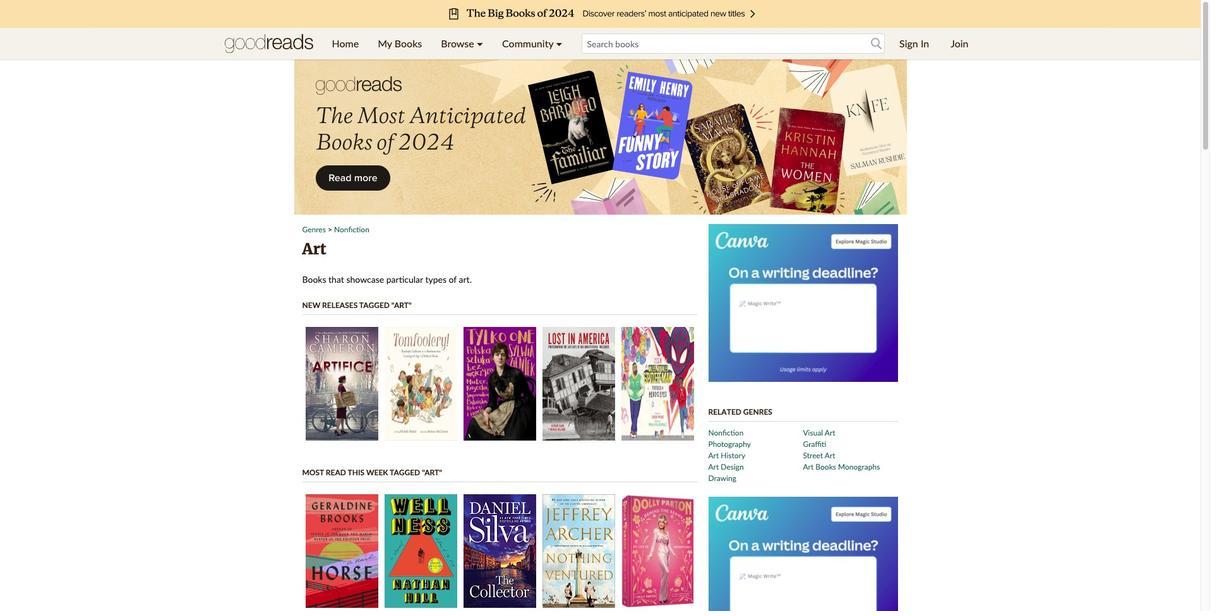 Task type: describe. For each thing, give the bounding box(es) containing it.
street
[[803, 451, 823, 461]]

browse
[[441, 37, 474, 49]]

1 vertical spatial advertisement element
[[709, 224, 898, 382]]

books that showcase particular types of art.
[[302, 274, 472, 285]]

new
[[302, 301, 320, 310]]

my books
[[378, 37, 422, 49]]

join link
[[942, 28, 978, 59]]

art inside the 'genres > nonfiction art'
[[302, 239, 326, 259]]

▾ for community ▾
[[556, 37, 563, 49]]

sign
[[900, 37, 919, 49]]

visual
[[803, 428, 823, 438]]

particular
[[387, 274, 423, 285]]

1 vertical spatial books
[[302, 274, 326, 285]]

art books monographs link
[[803, 463, 880, 472]]

0 vertical spatial tagged
[[359, 301, 390, 310]]

1 horizontal spatial genres
[[744, 408, 773, 417]]

week
[[366, 468, 388, 478]]

most
[[302, 468, 324, 478]]

community ▾
[[502, 37, 563, 49]]

artifice image
[[305, 327, 378, 441]]

art up art books monographs link
[[825, 451, 836, 461]]

drawing
[[709, 474, 737, 483]]

genres > nonfiction art
[[302, 225, 370, 259]]

visual art link
[[803, 428, 836, 438]]

2 vertical spatial advertisement element
[[709, 497, 898, 612]]

1 vertical spatial tagged
[[390, 468, 420, 478]]

community ▾ button
[[493, 28, 572, 59]]

home link
[[323, 28, 368, 59]]

horse image
[[305, 495, 378, 608]]

most read this week tagged "art"
[[302, 468, 442, 478]]

sign in link
[[890, 28, 939, 59]]

showcase
[[347, 274, 384, 285]]

miles morales spider-man: through a hero's eyes (marvel) image
[[621, 327, 694, 441]]

books inside visual art graffiti street art art books monographs
[[816, 463, 837, 472]]

nonfiction photography art history art design drawing
[[709, 428, 751, 483]]

the collector (gabriel allon, #23) image
[[463, 495, 536, 608]]

nonfiction inside the 'genres > nonfiction art'
[[334, 225, 370, 234]]

▾ for browse ▾
[[477, 37, 483, 49]]

the most anticipated books of 2024 image
[[95, 0, 1106, 28]]



Task type: vqa. For each thing, say whether or not it's contained in the screenshot.
right Nonfiction
yes



Task type: locate. For each thing, give the bounding box(es) containing it.
design
[[721, 463, 744, 472]]

new releases tagged "art"
[[302, 301, 412, 310]]

genres inside the 'genres > nonfiction art'
[[302, 225, 326, 234]]

0 vertical spatial genres
[[302, 225, 326, 234]]

nonfiction link
[[334, 225, 370, 234], [709, 428, 744, 438]]

2 horizontal spatial books
[[816, 463, 837, 472]]

Search books text field
[[582, 33, 885, 54]]

related
[[709, 408, 742, 417]]

art down genres link
[[302, 239, 326, 259]]

community
[[502, 37, 554, 49]]

nonfiction up photography
[[709, 428, 744, 438]]

menu
[[323, 28, 572, 59]]

types
[[425, 274, 447, 285]]

books left that
[[302, 274, 326, 285]]

1 horizontal spatial books
[[395, 37, 422, 49]]

books
[[395, 37, 422, 49], [302, 274, 326, 285], [816, 463, 837, 472]]

▾
[[477, 37, 483, 49], [556, 37, 563, 49]]

visual art graffiti street art art books monographs
[[803, 428, 880, 472]]

my
[[378, 37, 392, 49]]

nonfiction link right >
[[334, 225, 370, 234]]

0 horizontal spatial "art"
[[392, 301, 412, 310]]

advertisement element
[[294, 57, 907, 215], [709, 224, 898, 382], [709, 497, 898, 612]]

0 horizontal spatial genres
[[302, 225, 326, 234]]

in
[[921, 37, 930, 49]]

▾ right community
[[556, 37, 563, 49]]

0 horizontal spatial ▾
[[477, 37, 483, 49]]

releases
[[322, 301, 358, 310]]

▾ inside popup button
[[477, 37, 483, 49]]

read
[[326, 468, 346, 478]]

home
[[332, 37, 359, 49]]

0 horizontal spatial tagged
[[359, 301, 390, 310]]

"art"
[[392, 301, 412, 310], [422, 468, 442, 478]]

art.
[[459, 274, 472, 285]]

"art" down particular
[[392, 301, 412, 310]]

tagged
[[359, 301, 390, 310], [390, 468, 420, 478]]

0 vertical spatial books
[[395, 37, 422, 49]]

that
[[329, 274, 344, 285]]

behind the seams: my life in rhinestones image
[[621, 495, 694, 608]]

art design link
[[709, 463, 744, 472]]

sign in
[[900, 37, 930, 49]]

related genres
[[709, 408, 773, 417]]

nonfiction inside nonfiction photography art history art design drawing
[[709, 428, 744, 438]]

1 vertical spatial "art"
[[422, 468, 442, 478]]

history
[[721, 451, 746, 461]]

monographs
[[838, 463, 880, 472]]

1 horizontal spatial nonfiction link
[[709, 428, 744, 438]]

tomfoolery!: randolph caldecott and the rambunctious coming-of-age of children's books image
[[384, 327, 457, 441]]

art right visual
[[825, 428, 836, 438]]

2 ▾ from the left
[[556, 37, 563, 49]]

genres
[[302, 225, 326, 234], [744, 408, 773, 417]]

art history link
[[709, 451, 746, 461]]

▾ inside dropdown button
[[556, 37, 563, 49]]

1 vertical spatial nonfiction link
[[709, 428, 744, 438]]

graffiti
[[803, 440, 827, 449]]

1 vertical spatial nonfiction
[[709, 428, 744, 438]]

nonfiction link up photography
[[709, 428, 744, 438]]

genres link
[[302, 225, 326, 234]]

nothing ventured (william warwick, #1) image
[[542, 495, 615, 608]]

▾ right browse on the top of page
[[477, 37, 483, 49]]

photography link
[[709, 440, 751, 449]]

street art link
[[803, 451, 836, 461]]

browse ▾
[[441, 37, 483, 49]]

art
[[302, 239, 326, 259], [825, 428, 836, 438], [709, 451, 719, 461], [825, 451, 836, 461], [709, 463, 719, 472], [803, 463, 814, 472]]

menu containing home
[[323, 28, 572, 59]]

join
[[951, 37, 969, 49]]

this
[[348, 468, 365, 478]]

>
[[328, 225, 332, 234]]

nonfiction right >
[[334, 225, 370, 234]]

books right my
[[395, 37, 422, 49]]

tagged right week
[[390, 468, 420, 478]]

0 horizontal spatial books
[[302, 274, 326, 285]]

genres right related
[[744, 408, 773, 417]]

art up drawing in the bottom of the page
[[709, 463, 719, 472]]

1 vertical spatial genres
[[744, 408, 773, 417]]

0 horizontal spatial nonfiction
[[334, 225, 370, 234]]

genres left >
[[302, 225, 326, 234]]

wellness image
[[384, 495, 457, 608]]

tylko one. polska sztuka bez mężczyzn image
[[463, 327, 536, 441]]

books down the street art link
[[816, 463, 837, 472]]

2 vertical spatial books
[[816, 463, 837, 472]]

browse ▾ button
[[432, 28, 493, 59]]

graffiti link
[[803, 440, 827, 449]]

1 ▾ from the left
[[477, 37, 483, 49]]

most read this week tagged "art" link
[[302, 468, 442, 478]]

Search for books to add to your shelves search field
[[582, 33, 885, 54]]

tagged down showcase on the left top of the page
[[359, 301, 390, 310]]

0 vertical spatial "art"
[[392, 301, 412, 310]]

art up art design link
[[709, 451, 719, 461]]

lost in america: photographing the last days of our architectural treasures image
[[542, 327, 615, 441]]

"art" right week
[[422, 468, 442, 478]]

1 horizontal spatial "art"
[[422, 468, 442, 478]]

drawing link
[[709, 474, 737, 483]]

0 vertical spatial nonfiction
[[334, 225, 370, 234]]

nonfiction
[[334, 225, 370, 234], [709, 428, 744, 438]]

1 horizontal spatial ▾
[[556, 37, 563, 49]]

art down "street"
[[803, 463, 814, 472]]

of
[[449, 274, 457, 285]]

my books link
[[368, 28, 432, 59]]

0 horizontal spatial nonfiction link
[[334, 225, 370, 234]]

photography
[[709, 440, 751, 449]]

1 horizontal spatial tagged
[[390, 468, 420, 478]]

0 vertical spatial nonfiction link
[[334, 225, 370, 234]]

1 horizontal spatial nonfiction
[[709, 428, 744, 438]]

0 vertical spatial advertisement element
[[294, 57, 907, 215]]



